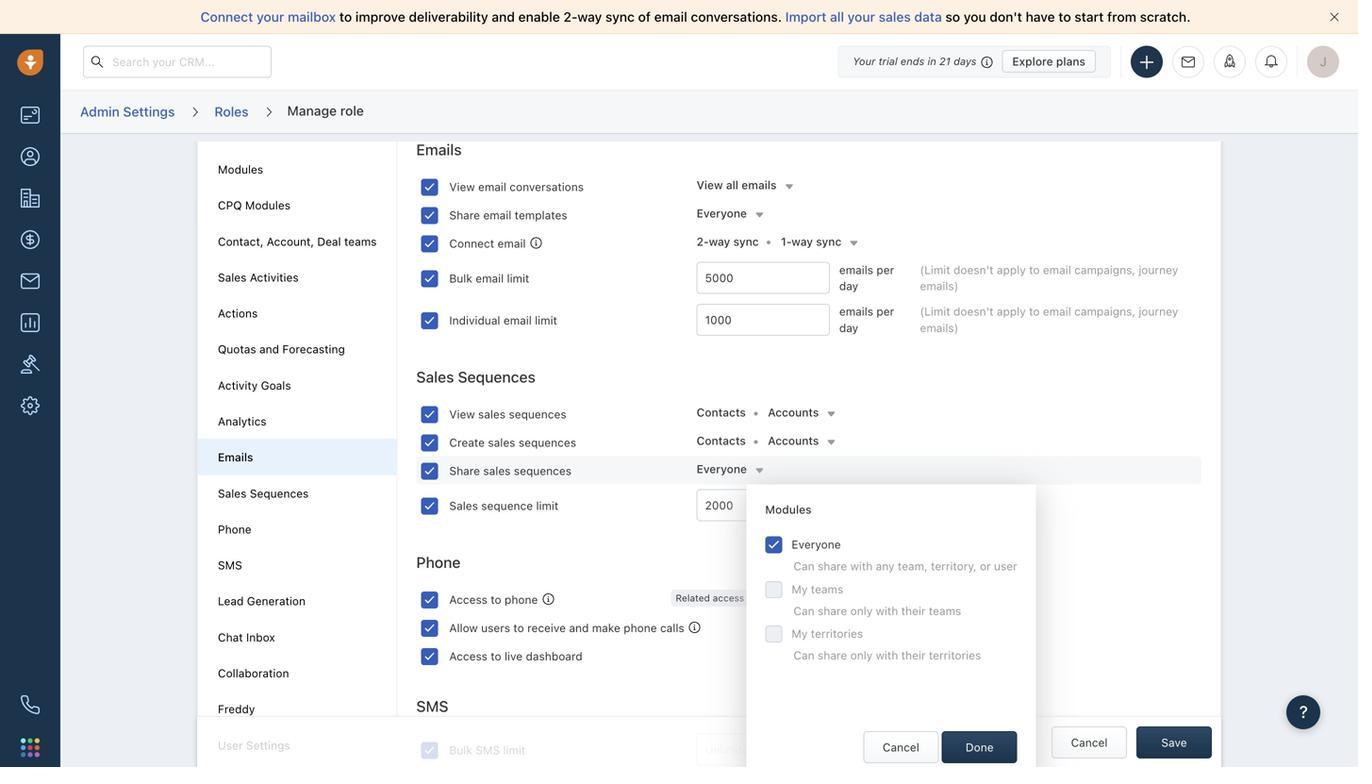 Task type: locate. For each thing, give the bounding box(es) containing it.
sales sequences link
[[218, 487, 309, 500]]

2 horizontal spatial teams
[[929, 604, 962, 617]]

share up my territories
[[818, 604, 848, 617]]

emails) for individual email limit
[[920, 321, 959, 334]]

sales up create sales sequences
[[478, 408, 506, 421]]

1 vertical spatial with
[[876, 604, 899, 617]]

and
[[492, 9, 515, 25], [259, 343, 279, 356], [569, 621, 589, 635]]

sms
[[218, 559, 242, 572], [416, 697, 449, 715], [851, 743, 875, 756], [476, 744, 500, 757]]

0 horizontal spatial phone
[[218, 523, 252, 536]]

limit down 'live'
[[503, 744, 526, 757]]

0 vertical spatial (limit doesn't apply to email campaigns, journey emails)
[[920, 263, 1179, 292]]

0 vertical spatial day
[[840, 279, 859, 292]]

0 vertical spatial share
[[450, 208, 480, 222]]

1 vertical spatial everyone
[[697, 462, 747, 476]]

emails per day for bulk email limit
[[840, 263, 895, 292]]

Enter value number field
[[697, 262, 830, 294], [697, 304, 830, 336], [697, 489, 841, 521]]

2 only from the top
[[851, 649, 873, 662]]

only up my territories
[[851, 604, 873, 617]]

territories down can share only with their teams
[[811, 627, 864, 640]]

their down can share only with their teams
[[902, 649, 926, 662]]

quotas
[[218, 343, 256, 356]]

0 horizontal spatial teams
[[344, 235, 377, 248]]

2 vertical spatial can
[[794, 649, 815, 662]]

1 horizontal spatial phone
[[416, 553, 461, 571]]

can
[[794, 560, 815, 573], [794, 604, 815, 617], [794, 649, 815, 662]]

territories
[[811, 627, 864, 640], [929, 649, 982, 662]]

0 horizontal spatial cancel button
[[864, 731, 939, 764]]

0 horizontal spatial cancel
[[883, 741, 920, 754]]

1 vertical spatial phone
[[416, 553, 461, 571]]

apply for individual email limit
[[997, 305, 1026, 318]]

explore plans
[[1013, 55, 1086, 68]]

their for teams
[[902, 604, 926, 617]]

settings right admin
[[123, 104, 175, 119]]

access
[[450, 593, 488, 606], [450, 650, 488, 663]]

limit right individual
[[535, 314, 558, 327]]

view for emails
[[450, 180, 475, 193]]

1 bulk from the top
[[450, 272, 473, 285]]

1 can from the top
[[794, 560, 815, 573]]

2- right enable
[[564, 9, 578, 25]]

actions link
[[218, 307, 258, 320]]

contact, account, deal teams
[[218, 235, 377, 248]]

0 vertical spatial can
[[794, 560, 815, 573]]

way right 2-way sync
[[792, 235, 813, 248]]

0 vertical spatial sequences
[[509, 408, 567, 421]]

1 vertical spatial only
[[851, 649, 873, 662]]

emails link
[[218, 451, 253, 464]]

1 horizontal spatial your
[[848, 9, 876, 25]]

2 vertical spatial teams
[[929, 604, 962, 617]]

2 can from the top
[[794, 604, 815, 617]]

sequences
[[509, 408, 567, 421], [519, 436, 576, 449], [514, 464, 572, 477]]

0 vertical spatial emails)
[[920, 279, 959, 292]]

individual
[[450, 314, 501, 327]]

limit up individual email limit
[[507, 272, 530, 285]]

share
[[450, 208, 480, 222], [450, 464, 480, 477]]

connect up bulk email limit
[[450, 237, 495, 250]]

sync left of
[[606, 9, 635, 25]]

settings right the user
[[246, 739, 290, 752]]

1 horizontal spatial teams
[[811, 582, 844, 596]]

2 my from the top
[[792, 627, 808, 640]]

2 share from the top
[[818, 604, 848, 617]]

cancel left save
[[1071, 736, 1108, 749]]

0 vertical spatial sequences
[[458, 368, 536, 386]]

share down create
[[450, 464, 480, 477]]

sales sequences down emails link
[[218, 487, 309, 500]]

1 vertical spatial apply
[[997, 305, 1026, 318]]

modules right the cpq
[[245, 199, 291, 212]]

with down can share only with their teams
[[876, 649, 899, 662]]

sales down create sales sequences
[[483, 464, 511, 477]]

per for bulk sms limit
[[878, 743, 896, 756]]

your up your
[[848, 9, 876, 25]]

ends
[[901, 55, 925, 67]]

0 horizontal spatial your
[[257, 9, 284, 25]]

view email conversations
[[450, 180, 584, 193]]

1 vertical spatial share
[[818, 604, 848, 617]]

0 vertical spatial teams
[[344, 235, 377, 248]]

share down my territories
[[818, 649, 848, 662]]

2 bulk from the top
[[450, 744, 473, 757]]

2 (limit doesn't apply to email campaigns, journey emails) from the top
[[920, 305, 1179, 334]]

email
[[654, 9, 688, 25], [478, 180, 507, 193], [483, 208, 512, 222], [498, 237, 526, 250], [1043, 263, 1072, 276], [476, 272, 504, 285], [1043, 305, 1072, 318], [504, 314, 532, 327]]

1 campaigns, from the top
[[1075, 263, 1136, 276]]

1 your from the left
[[257, 9, 284, 25]]

1 vertical spatial doesn't
[[954, 305, 994, 318]]

emails per day
[[840, 263, 895, 292], [840, 305, 895, 334]]

0 horizontal spatial settings
[[123, 104, 175, 119]]

and left enable
[[492, 9, 515, 25]]

collaboration link
[[218, 667, 289, 680]]

1 vertical spatial territories
[[929, 649, 982, 662]]

view sales sequences
[[450, 408, 567, 421]]

3 can from the top
[[794, 649, 815, 662]]

with for teams
[[876, 604, 899, 617]]

can for can share with any team, territory, or user
[[794, 560, 815, 573]]

1 vertical spatial bulk
[[450, 744, 473, 757]]

activity goals
[[218, 379, 291, 392]]

1 vertical spatial (limit
[[920, 305, 951, 318]]

share email templates
[[450, 208, 568, 222]]

any
[[876, 560, 895, 573]]

their down team,
[[902, 604, 926, 617]]

0 vertical spatial enter value number field
[[697, 262, 830, 294]]

1 journey from the top
[[1139, 263, 1179, 276]]

2 emails per day from the top
[[840, 305, 895, 334]]

0 horizontal spatial sync
[[606, 9, 635, 25]]

1 vertical spatial settings
[[246, 739, 290, 752]]

2 vertical spatial per
[[878, 743, 896, 756]]

what's new image
[[1224, 54, 1237, 67]]

emails down "analytics" link
[[218, 451, 253, 464]]

way
[[578, 9, 602, 25], [709, 235, 731, 248], [792, 235, 813, 248]]

2 accounts from the top
[[768, 434, 819, 447]]

connect
[[201, 9, 253, 25], [450, 237, 495, 250]]

phone
[[505, 593, 538, 606], [624, 621, 657, 635]]

journey for individual email limit
[[1139, 305, 1179, 318]]

1 vertical spatial (limit doesn't apply to email campaigns, journey emails)
[[920, 305, 1179, 334]]

1 contacts from the top
[[697, 406, 746, 419]]

sequences down emails link
[[250, 487, 309, 500]]

only down my territories
[[851, 649, 873, 662]]

0 horizontal spatial phone
[[505, 593, 538, 606]]

0 vertical spatial bulk
[[450, 272, 473, 285]]

per
[[877, 263, 895, 276], [877, 305, 895, 318], [878, 743, 896, 756]]

send email image
[[1182, 56, 1195, 68]]

emails up view email conversations
[[416, 140, 462, 158]]

1 vertical spatial emails
[[218, 451, 253, 464]]

cancel button left save
[[1052, 727, 1128, 759]]

1 horizontal spatial territories
[[929, 649, 982, 662]]

2 (limit from the top
[[920, 305, 951, 318]]

0 vertical spatial and
[[492, 9, 515, 25]]

analytics link
[[218, 415, 267, 428]]

allow
[[450, 621, 478, 635]]

2 emails) from the top
[[920, 321, 959, 334]]

1 vertical spatial sequences
[[519, 436, 576, 449]]

0 vertical spatial connect
[[201, 9, 253, 25]]

can down my teams
[[794, 604, 815, 617]]

cancel button left done button
[[864, 731, 939, 764]]

for users who've connected their email, unchecking this option will disconnect their mailbox from the crm image
[[531, 237, 542, 248]]

sales sequences up view sales sequences
[[416, 368, 536, 386]]

2 enter value number field from the top
[[697, 304, 830, 336]]

sales
[[879, 9, 911, 25], [478, 408, 506, 421], [488, 436, 516, 449], [483, 464, 511, 477]]

share up connect email
[[450, 208, 480, 222]]

sales sequence limit
[[450, 499, 559, 512]]

1 horizontal spatial cancel button
[[1052, 727, 1128, 759]]

1 horizontal spatial sales sequences
[[416, 368, 536, 386]]

1 only from the top
[[851, 604, 873, 617]]

2 journey from the top
[[1139, 305, 1179, 318]]

2 doesn't from the top
[[954, 305, 994, 318]]

access for access to phone
[[450, 593, 488, 606]]

1 share from the top
[[450, 208, 480, 222]]

territories down 'territory,'
[[929, 649, 982, 662]]

cancel left done button
[[883, 741, 920, 754]]

2 apply from the top
[[997, 305, 1026, 318]]

their
[[902, 604, 926, 617], [902, 649, 926, 662]]

1 emails per day from the top
[[840, 263, 895, 292]]

my territories
[[792, 627, 864, 640]]

1 vertical spatial can
[[794, 604, 815, 617]]

2 vertical spatial sequences
[[514, 464, 572, 477]]

phone up access to phone
[[416, 553, 461, 571]]

activity goals link
[[218, 379, 291, 392]]

sequences up view sales sequences
[[458, 368, 536, 386]]

your trial ends in 21 days
[[853, 55, 977, 67]]

cpq modules link
[[218, 199, 291, 212]]

0 vertical spatial doesn't
[[954, 263, 994, 276]]

connect up search your crm... text box
[[201, 9, 253, 25]]

limit for bulk sms limit
[[503, 744, 526, 757]]

0 vertical spatial with
[[851, 560, 873, 573]]

2 vertical spatial and
[[569, 621, 589, 635]]

2 campaigns, from the top
[[1075, 305, 1136, 318]]

campaigns,
[[1075, 263, 1136, 276], [1075, 305, 1136, 318]]

freddy
[[218, 703, 255, 716]]

create sales sequences
[[450, 436, 576, 449]]

modules up my teams
[[766, 503, 812, 516]]

view up share email templates at the top
[[450, 180, 475, 193]]

only
[[851, 604, 873, 617], [851, 649, 873, 662]]

sequences up share sales sequences
[[519, 436, 576, 449]]

0 vertical spatial contacts
[[697, 406, 746, 419]]

0 vertical spatial settings
[[123, 104, 175, 119]]

phone link
[[218, 523, 252, 536]]

1 vertical spatial my
[[792, 627, 808, 640]]

modules
[[218, 163, 263, 176], [245, 199, 291, 212], [766, 503, 812, 516]]

roles
[[215, 104, 249, 119]]

way right enable
[[578, 9, 602, 25]]

(limit for bulk email limit
[[920, 263, 951, 276]]

collaboration
[[218, 667, 289, 680]]

teams up my territories
[[811, 582, 844, 596]]

1 access from the top
[[450, 593, 488, 606]]

templates
[[515, 208, 568, 222]]

0 horizontal spatial sales sequences
[[218, 487, 309, 500]]

can for can share only with their teams
[[794, 604, 815, 617]]

only for territories
[[851, 649, 873, 662]]

1 vertical spatial day
[[840, 321, 859, 334]]

all right import
[[830, 9, 844, 25]]

1 vertical spatial connect
[[450, 237, 495, 250]]

3 enter value number field from the top
[[697, 489, 841, 521]]

sync left the 1-
[[734, 235, 759, 248]]

0 horizontal spatial 2-
[[564, 9, 578, 25]]

1 emails) from the top
[[920, 279, 959, 292]]

1 my from the top
[[792, 582, 808, 596]]

1 horizontal spatial phone
[[624, 621, 657, 635]]

(limit for individual email limit
[[920, 305, 951, 318]]

teams down 'territory,'
[[929, 604, 962, 617]]

can down my territories
[[794, 649, 815, 662]]

0 vertical spatial all
[[830, 9, 844, 25]]

teams right the deal
[[344, 235, 377, 248]]

sequences for view sales sequences
[[509, 408, 567, 421]]

sms link
[[218, 559, 242, 572]]

lead generation link
[[218, 595, 306, 608]]

access up allow
[[450, 593, 488, 606]]

with left any
[[851, 560, 873, 573]]

bulk for bulk email limit
[[450, 272, 473, 285]]

in
[[928, 55, 937, 67]]

share for can share with any team, territory, or user
[[818, 560, 848, 573]]

2 horizontal spatial sync
[[816, 235, 842, 248]]

1 horizontal spatial way
[[709, 235, 731, 248]]

share for share email templates
[[450, 208, 480, 222]]

access for access to live dashboard
[[450, 650, 488, 663]]

connect your mailbox to improve deliverability and enable 2-way sync of email conversations. import all your sales data so you don't have to start from scratch.
[[201, 9, 1191, 25]]

emails)
[[920, 279, 959, 292], [920, 321, 959, 334]]

explore plans link
[[1002, 50, 1096, 73]]

0 vertical spatial share
[[818, 560, 848, 573]]

1 share from the top
[[818, 560, 848, 573]]

access down allow
[[450, 650, 488, 663]]

modules up the cpq
[[218, 163, 263, 176]]

sales activities link
[[218, 271, 299, 284]]

phone left "includes the ability to view and delete call recordings" icon on the bottom left of the page
[[505, 593, 538, 606]]

all up 2-way sync
[[726, 178, 739, 192]]

2 vertical spatial share
[[818, 649, 848, 662]]

0 horizontal spatial territories
[[811, 627, 864, 640]]

sms per day
[[851, 743, 918, 756]]

phone up sms link
[[218, 523, 252, 536]]

my up my territories
[[792, 582, 808, 596]]

0 horizontal spatial and
[[259, 343, 279, 356]]

cancel button for save
[[1052, 727, 1128, 759]]

journey for bulk email limit
[[1139, 263, 1179, 276]]

can up my teams
[[794, 560, 815, 573]]

view
[[697, 178, 723, 192], [450, 180, 475, 193], [450, 408, 475, 421]]

with up can share only with their territories
[[876, 604, 899, 617]]

2 horizontal spatial way
[[792, 235, 813, 248]]

1 enter value number field from the top
[[697, 262, 830, 294]]

quotas and forecasting link
[[218, 343, 345, 356]]

of
[[638, 9, 651, 25]]

1 (limit doesn't apply to email campaigns, journey emails) from the top
[[920, 263, 1179, 292]]

1 horizontal spatial settings
[[246, 739, 290, 752]]

2 share from the top
[[450, 464, 480, 477]]

2-
[[564, 9, 578, 25], [697, 235, 709, 248]]

1 vertical spatial emails
[[840, 263, 874, 276]]

view up 2-way sync
[[697, 178, 723, 192]]

1 vertical spatial teams
[[811, 582, 844, 596]]

2 access from the top
[[450, 650, 488, 663]]

2 vertical spatial emails
[[840, 305, 874, 318]]

1 their from the top
[[902, 604, 926, 617]]

0 vertical spatial journey
[[1139, 263, 1179, 276]]

share sales sequences
[[450, 464, 572, 477]]

2 their from the top
[[902, 649, 926, 662]]

sequences down create sales sequences
[[514, 464, 572, 477]]

view up create
[[450, 408, 475, 421]]

enter value number field for bulk email limit
[[697, 262, 830, 294]]

1 vertical spatial their
[[902, 649, 926, 662]]

bulk
[[450, 272, 473, 285], [450, 744, 473, 757]]

1 doesn't from the top
[[954, 263, 994, 276]]

2- down the view all emails
[[697, 235, 709, 248]]

cancel button
[[1052, 727, 1128, 759], [864, 731, 939, 764]]

sequences up create sales sequences
[[509, 408, 567, 421]]

and left the 'make'
[[569, 621, 589, 635]]

sync right the 1-
[[816, 235, 842, 248]]

sales left data
[[879, 9, 911, 25]]

0 vertical spatial only
[[851, 604, 873, 617]]

my down my teams
[[792, 627, 808, 640]]

2 vertical spatial everyone
[[792, 538, 841, 551]]

and right quotas
[[259, 343, 279, 356]]

1 horizontal spatial connect
[[450, 237, 495, 250]]

1 vertical spatial contacts
[[697, 434, 746, 447]]

can for can share only with their territories
[[794, 649, 815, 662]]

2 vertical spatial with
[[876, 649, 899, 662]]

share for can share only with their teams
[[818, 604, 848, 617]]

my for my teams
[[792, 582, 808, 596]]

per for individual email limit
[[877, 305, 895, 318]]

limit right sequence
[[536, 499, 559, 512]]

phone left calls
[[624, 621, 657, 635]]

1 horizontal spatial sync
[[734, 235, 759, 248]]

2 vertical spatial enter value number field
[[697, 489, 841, 521]]

0 vertical spatial apply
[[997, 263, 1026, 276]]

lead generation
[[218, 595, 306, 608]]

user
[[994, 560, 1018, 573]]

cancel
[[1071, 736, 1108, 749], [883, 741, 920, 754]]

cancel for save
[[1071, 736, 1108, 749]]

0 horizontal spatial connect
[[201, 9, 253, 25]]

Unlimited number field
[[697, 734, 841, 766]]

with for territories
[[876, 649, 899, 662]]

0 vertical spatial (limit
[[920, 263, 951, 276]]

day
[[840, 279, 859, 292], [840, 321, 859, 334], [899, 743, 918, 756]]

0 vertical spatial per
[[877, 263, 895, 276]]

1 vertical spatial emails)
[[920, 321, 959, 334]]

1 vertical spatial accounts
[[768, 434, 819, 447]]

users
[[481, 621, 510, 635]]

3 share from the top
[[818, 649, 848, 662]]

way down the view all emails
[[709, 235, 731, 248]]

sales for view sales sequences
[[478, 408, 506, 421]]

1 apply from the top
[[997, 263, 1026, 276]]

day for bulk sms limit
[[899, 743, 918, 756]]

1 vertical spatial share
[[450, 464, 480, 477]]

way for 2-way sync
[[709, 235, 731, 248]]

0 vertical spatial 2-
[[564, 9, 578, 25]]

your left mailbox
[[257, 9, 284, 25]]

enter value number field for individual email limit
[[697, 304, 830, 336]]

1 (limit from the top
[[920, 263, 951, 276]]

share up my teams
[[818, 560, 848, 573]]

sales down view sales sequences
[[488, 436, 516, 449]]



Task type: describe. For each thing, give the bounding box(es) containing it.
roles link
[[214, 97, 250, 127]]

bulk email limit
[[450, 272, 530, 285]]

1 horizontal spatial sequences
[[458, 368, 536, 386]]

sales down individual
[[416, 368, 454, 386]]

21
[[940, 55, 951, 67]]

start
[[1075, 9, 1104, 25]]

related
[[676, 593, 710, 603]]

mailbox
[[288, 9, 336, 25]]

territory,
[[931, 560, 977, 573]]

emails for individual email limit
[[840, 305, 874, 318]]

2-way sync
[[697, 235, 759, 248]]

phone image
[[21, 695, 40, 714]]

sequences for create sales sequences
[[519, 436, 576, 449]]

1 horizontal spatial all
[[830, 9, 844, 25]]

team,
[[898, 560, 928, 573]]

activity
[[218, 379, 258, 392]]

view for sales sequences
[[450, 408, 475, 421]]

sales up phone link on the bottom
[[218, 487, 247, 500]]

0 horizontal spatial emails
[[218, 451, 253, 464]]

cancel for done
[[883, 741, 920, 754]]

inbox
[[246, 631, 275, 644]]

0 vertical spatial sales sequences
[[416, 368, 536, 386]]

manage role
[[287, 103, 364, 118]]

enable
[[519, 9, 560, 25]]

chat inbox
[[218, 631, 275, 644]]

0 vertical spatial modules
[[218, 163, 263, 176]]

1 vertical spatial all
[[726, 178, 739, 192]]

done
[[966, 741, 994, 754]]

forecasting
[[282, 343, 345, 356]]

import
[[786, 9, 827, 25]]

1 vertical spatial sequences
[[250, 487, 309, 500]]

your
[[853, 55, 876, 67]]

0 vertical spatial phone
[[218, 523, 252, 536]]

sales activities
[[218, 271, 299, 284]]

improve
[[356, 9, 406, 25]]

conversations
[[510, 180, 584, 193]]

modules link
[[218, 163, 263, 176]]

apply for bulk email limit
[[997, 263, 1026, 276]]

limit for bulk email limit
[[507, 272, 530, 285]]

limit for sales sequence limit
[[536, 499, 559, 512]]

chat inbox link
[[218, 631, 275, 644]]

admin
[[80, 104, 120, 119]]

only for teams
[[851, 604, 873, 617]]

or
[[980, 560, 991, 573]]

done button
[[942, 731, 1018, 764]]

connect for connect your mailbox to improve deliverability and enable 2-way sync of email conversations. import all your sales data so you don't have to start from scratch.
[[201, 9, 253, 25]]

lead
[[218, 595, 244, 608]]

sales up actions link
[[218, 271, 247, 284]]

analytics
[[218, 415, 267, 428]]

2 contacts from the top
[[697, 434, 746, 447]]

sequence
[[481, 499, 533, 512]]

deal
[[317, 235, 341, 248]]

to use the built-in phone dialer or phone apps built from our marketplace, enable this permission image
[[689, 622, 701, 633]]

bulk sms limit
[[450, 744, 526, 757]]

plans
[[1057, 55, 1086, 68]]

scratch.
[[1140, 9, 1191, 25]]

(limit doesn't apply to email campaigns, journey emails) for bulk email limit
[[920, 263, 1179, 292]]

settings for user settings
[[246, 739, 290, 752]]

explore
[[1013, 55, 1054, 68]]

sync for 2-way sync
[[734, 235, 759, 248]]

cpq modules
[[218, 199, 291, 212]]

bulk for bulk sms limit
[[450, 744, 473, 757]]

live
[[505, 650, 523, 663]]

from
[[1108, 9, 1137, 25]]

allow users to receive and make phone calls
[[450, 621, 685, 635]]

share for can share only with their territories
[[818, 649, 848, 662]]

access to phone
[[450, 593, 538, 606]]

individual email limit
[[450, 314, 558, 327]]

cancel button for done
[[864, 731, 939, 764]]

can share with any team, territory, or user
[[794, 560, 1018, 573]]

save button
[[1137, 727, 1212, 759]]

make
[[592, 621, 621, 635]]

2 your from the left
[[848, 9, 876, 25]]

properties image
[[21, 355, 40, 374]]

day for bulk email limit
[[840, 279, 859, 292]]

account,
[[267, 235, 314, 248]]

0 vertical spatial phone
[[505, 593, 538, 606]]

create
[[450, 436, 485, 449]]

close image
[[1330, 12, 1340, 22]]

doesn't for individual email limit
[[954, 305, 994, 318]]

can share only with their teams
[[794, 604, 962, 617]]

access
[[713, 593, 745, 603]]

user settings
[[218, 739, 290, 752]]

0 vertical spatial emails
[[416, 140, 462, 158]]

0 vertical spatial everyone
[[697, 207, 747, 220]]

generation
[[247, 595, 306, 608]]

cpq
[[218, 199, 242, 212]]

campaigns, for bulk email limit
[[1075, 263, 1136, 276]]

1 horizontal spatial and
[[492, 9, 515, 25]]

emails) for bulk email limit
[[920, 279, 959, 292]]

chat
[[218, 631, 243, 644]]

settings for admin settings
[[123, 104, 175, 119]]

includes the ability to view and delete call recordings image
[[543, 594, 554, 605]]

deliverability
[[409, 9, 488, 25]]

role
[[340, 103, 364, 118]]

so
[[946, 9, 961, 25]]

sync for 1-way sync
[[816, 235, 842, 248]]

import all your sales data link
[[786, 9, 946, 25]]

save
[[1162, 736, 1188, 749]]

access to live dashboard
[[450, 650, 583, 663]]

share for share sales sequences
[[450, 464, 480, 477]]

connect for connect email
[[450, 237, 495, 250]]

conversations.
[[691, 9, 782, 25]]

Search your CRM... text field
[[83, 46, 272, 78]]

dashboard
[[526, 650, 583, 663]]

emails per day for individual email limit
[[840, 305, 895, 334]]

days
[[954, 55, 977, 67]]

sequences for share sales sequences
[[514, 464, 572, 477]]

can share only with their territories
[[794, 649, 982, 662]]

1 accounts from the top
[[768, 406, 819, 419]]

1 vertical spatial sales sequences
[[218, 487, 309, 500]]

user
[[218, 739, 243, 752]]

2 vertical spatial modules
[[766, 503, 812, 516]]

calls
[[660, 621, 685, 635]]

0 horizontal spatial way
[[578, 9, 602, 25]]

view all emails
[[697, 178, 777, 192]]

1 vertical spatial modules
[[245, 199, 291, 212]]

related access
[[676, 593, 745, 603]]

1 vertical spatial and
[[259, 343, 279, 356]]

campaigns, for individual email limit
[[1075, 305, 1136, 318]]

1-way sync
[[781, 235, 842, 248]]

limit for individual email limit
[[535, 314, 558, 327]]

(limit doesn't apply to email campaigns, journey emails) for individual email limit
[[920, 305, 1179, 334]]

their for territories
[[902, 649, 926, 662]]

way for 1-way sync
[[792, 235, 813, 248]]

day for individual email limit
[[840, 321, 859, 334]]

you
[[964, 9, 987, 25]]

emails for bulk email limit
[[840, 263, 874, 276]]

have
[[1026, 9, 1056, 25]]

data
[[915, 9, 942, 25]]

1-
[[781, 235, 792, 248]]

receive
[[528, 621, 566, 635]]

1 horizontal spatial 2-
[[697, 235, 709, 248]]

goals
[[261, 379, 291, 392]]

phone element
[[11, 686, 49, 724]]

0 vertical spatial emails
[[742, 178, 777, 192]]

activities
[[250, 271, 299, 284]]

freshworks switcher image
[[21, 738, 40, 757]]

connect email
[[450, 237, 526, 250]]

sales for share sales sequences
[[483, 464, 511, 477]]

doesn't for bulk email limit
[[954, 263, 994, 276]]

manage
[[287, 103, 337, 118]]

per for bulk email limit
[[877, 263, 895, 276]]

my for my territories
[[792, 627, 808, 640]]

freddy link
[[218, 703, 255, 716]]

connect your mailbox link
[[201, 9, 340, 25]]

user settings link
[[218, 739, 290, 752]]

1 vertical spatial phone
[[624, 621, 657, 635]]

trial
[[879, 55, 898, 67]]

0 vertical spatial territories
[[811, 627, 864, 640]]

sales left sequence
[[450, 499, 478, 512]]

admin settings
[[80, 104, 175, 119]]

sales for create sales sequences
[[488, 436, 516, 449]]



Task type: vqa. For each thing, say whether or not it's contained in the screenshot.
Quick-add related to Email
no



